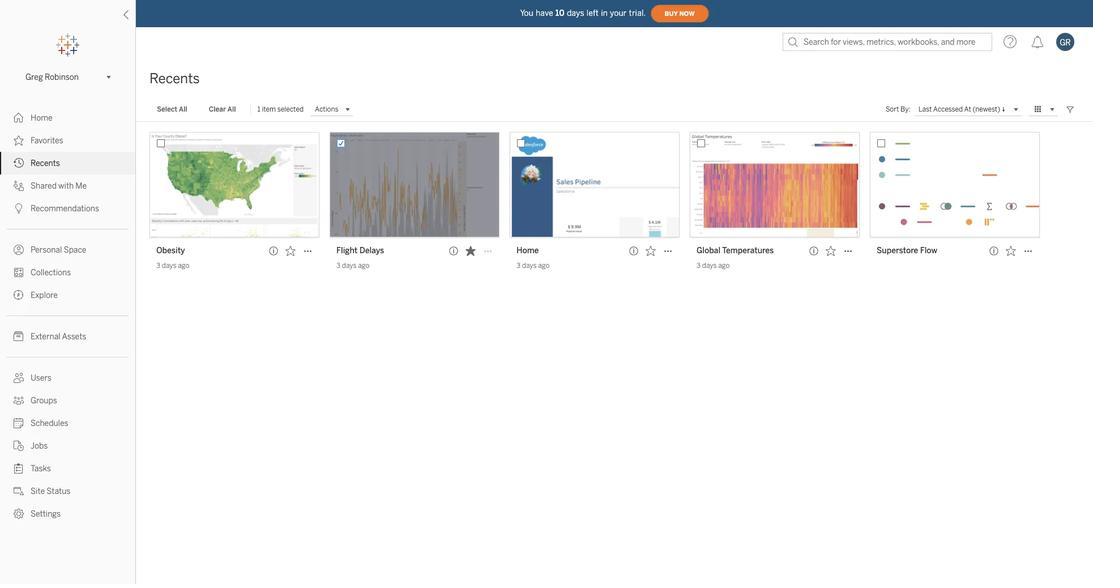 Task type: locate. For each thing, give the bounding box(es) containing it.
settings link
[[0, 503, 135, 525]]

with
[[58, 181, 74, 191]]

tasks
[[31, 464, 51, 474]]

by text only_f5he34f image inside favorites link
[[14, 135, 24, 146]]

recents inside 'main navigation. press the up and down arrow keys to access links.' element
[[31, 159, 60, 168]]

by text only_f5he34f image for schedules
[[14, 418, 24, 429]]

days for global temperatures
[[703, 262, 717, 270]]

4 ago from the left
[[719, 262, 730, 270]]

days
[[567, 8, 585, 18], [162, 262, 177, 270], [342, 262, 357, 270], [522, 262, 537, 270], [703, 262, 717, 270]]

2 by text only_f5he34f image from the top
[[14, 158, 24, 168]]

0 horizontal spatial home
[[31, 113, 53, 123]]

4 3 days ago from the left
[[697, 262, 730, 270]]

personal space link
[[0, 239, 135, 261]]

by text only_f5he34f image for collections
[[14, 268, 24, 278]]

at
[[965, 105, 972, 113]]

1 horizontal spatial all
[[228, 105, 236, 113]]

shared with me link
[[0, 175, 135, 197]]

by text only_f5he34f image
[[14, 135, 24, 146], [14, 181, 24, 191], [14, 203, 24, 214], [14, 268, 24, 278], [14, 373, 24, 383], [14, 418, 24, 429], [14, 441, 24, 451], [14, 464, 24, 474], [14, 509, 24, 519]]

site
[[31, 487, 45, 497]]

site status
[[31, 487, 71, 497]]

all right select
[[179, 105, 187, 113]]

by text only_f5he34f image left the settings on the bottom left
[[14, 509, 24, 519]]

all for clear all
[[228, 105, 236, 113]]

all right clear
[[228, 105, 236, 113]]

home inside 'main navigation. press the up and down arrow keys to access links.' element
[[31, 113, 53, 123]]

Search for views, metrics, workbooks, and more text field
[[783, 33, 993, 51]]

by text only_f5he34f image inside users link
[[14, 373, 24, 383]]

by text only_f5he34f image
[[14, 113, 24, 123], [14, 158, 24, 168], [14, 245, 24, 255], [14, 290, 24, 300], [14, 332, 24, 342], [14, 396, 24, 406], [14, 486, 24, 497]]

by text only_f5he34f image inside the personal space link
[[14, 245, 24, 255]]

by text only_f5he34f image inside explore link
[[14, 290, 24, 300]]

3 3 from the left
[[517, 262, 521, 270]]

by text only_f5he34f image inside jobs link
[[14, 441, 24, 451]]

1 ago from the left
[[178, 262, 189, 270]]

flight delays
[[337, 246, 385, 256]]

3 days ago for home
[[517, 262, 550, 270]]

3 days ago
[[156, 262, 189, 270], [337, 262, 370, 270], [517, 262, 550, 270], [697, 262, 730, 270]]

2 all from the left
[[228, 105, 236, 113]]

by text only_f5he34f image inside shared with me link
[[14, 181, 24, 191]]

accessed
[[934, 105, 964, 113]]

1
[[258, 105, 261, 113]]

3 for home
[[517, 262, 521, 270]]

obesity
[[156, 246, 185, 256]]

by text only_f5he34f image inside the schedules link
[[14, 418, 24, 429]]

0 vertical spatial home
[[31, 113, 53, 123]]

1 horizontal spatial recents
[[150, 70, 200, 87]]

grid view image
[[1034, 104, 1044, 114]]

by text only_f5he34f image left recommendations
[[14, 203, 24, 214]]

3
[[156, 262, 160, 270], [337, 262, 341, 270], [517, 262, 521, 270], [697, 262, 701, 270]]

(newest)
[[973, 105, 1001, 113]]

select all button
[[150, 103, 195, 116]]

select
[[157, 105, 177, 113]]

by text only_f5he34f image left shared
[[14, 181, 24, 191]]

schedules link
[[0, 412, 135, 435]]

by text only_f5he34f image inside the groups link
[[14, 396, 24, 406]]

flight
[[337, 246, 358, 256]]

ago
[[178, 262, 189, 270], [358, 262, 370, 270], [539, 262, 550, 270], [719, 262, 730, 270]]

by text only_f5he34f image left favorites
[[14, 135, 24, 146]]

by text only_f5he34f image inside site status link
[[14, 486, 24, 497]]

recents
[[150, 70, 200, 87], [31, 159, 60, 168]]

actions button
[[311, 103, 353, 116]]

1 horizontal spatial home
[[517, 246, 539, 256]]

7 by text only_f5he34f image from the top
[[14, 486, 24, 497]]

recents up shared
[[31, 159, 60, 168]]

home
[[31, 113, 53, 123], [517, 246, 539, 256]]

by text only_f5he34f image for tasks
[[14, 464, 24, 474]]

in
[[601, 8, 608, 18]]

0 horizontal spatial recents
[[31, 159, 60, 168]]

4 by text only_f5he34f image from the top
[[14, 290, 24, 300]]

by text only_f5he34f image left "schedules"
[[14, 418, 24, 429]]

home link
[[0, 107, 135, 129]]

10
[[556, 8, 565, 18]]

3 by text only_f5he34f image from the top
[[14, 203, 24, 214]]

1 3 days ago from the left
[[156, 262, 189, 270]]

by text only_f5he34f image inside the collections link
[[14, 268, 24, 278]]

2 3 from the left
[[337, 262, 341, 270]]

groups link
[[0, 389, 135, 412]]

by text only_f5he34f image inside settings link
[[14, 509, 24, 519]]

2 ago from the left
[[358, 262, 370, 270]]

8 by text only_f5he34f image from the top
[[14, 464, 24, 474]]

2 3 days ago from the left
[[337, 262, 370, 270]]

3 ago from the left
[[539, 262, 550, 270]]

5 by text only_f5he34f image from the top
[[14, 332, 24, 342]]

buy now button
[[651, 5, 709, 23]]

by text only_f5he34f image inside home link
[[14, 113, 24, 123]]

recents link
[[0, 152, 135, 175]]

all inside the select all button
[[179, 105, 187, 113]]

your
[[610, 8, 627, 18]]

greg robinson button
[[21, 70, 114, 84]]

delays
[[360, 246, 385, 256]]

navigation panel element
[[0, 34, 135, 525]]

2 by text only_f5he34f image from the top
[[14, 181, 24, 191]]

users
[[31, 374, 52, 383]]

4 by text only_f5he34f image from the top
[[14, 268, 24, 278]]

by text only_f5he34f image left collections
[[14, 268, 24, 278]]

7 by text only_f5he34f image from the top
[[14, 441, 24, 451]]

by text only_f5he34f image left users
[[14, 373, 24, 383]]

1 vertical spatial recents
[[31, 159, 60, 168]]

1 by text only_f5he34f image from the top
[[14, 113, 24, 123]]

all for select all
[[179, 105, 187, 113]]

explore
[[31, 291, 58, 300]]

4 3 from the left
[[697, 262, 701, 270]]

6 by text only_f5he34f image from the top
[[14, 396, 24, 406]]

superstore
[[877, 246, 919, 256]]

sort by:
[[886, 105, 911, 113]]

by text only_f5he34f image for site status
[[14, 486, 24, 497]]

external assets link
[[0, 325, 135, 348]]

by text only_f5he34f image inside recents link
[[14, 158, 24, 168]]

by text only_f5he34f image inside recommendations "link"
[[14, 203, 24, 214]]

by text only_f5he34f image left tasks
[[14, 464, 24, 474]]

3 by text only_f5he34f image from the top
[[14, 245, 24, 255]]

by text only_f5he34f image inside tasks link
[[14, 464, 24, 474]]

by text only_f5he34f image inside external assets link
[[14, 332, 24, 342]]

days for flight delays
[[342, 262, 357, 270]]

1 vertical spatial home
[[517, 246, 539, 256]]

0 horizontal spatial all
[[179, 105, 187, 113]]

9 by text only_f5he34f image from the top
[[14, 509, 24, 519]]

recents up select all
[[150, 70, 200, 87]]

all
[[179, 105, 187, 113], [228, 105, 236, 113]]

recommendations link
[[0, 197, 135, 220]]

by text only_f5he34f image for recommendations
[[14, 203, 24, 214]]

you
[[521, 8, 534, 18]]

6 by text only_f5he34f image from the top
[[14, 418, 24, 429]]

left
[[587, 8, 599, 18]]

5 by text only_f5he34f image from the top
[[14, 373, 24, 383]]

1 all from the left
[[179, 105, 187, 113]]

all inside clear all button
[[228, 105, 236, 113]]

3 3 days ago from the left
[[517, 262, 550, 270]]

1 3 from the left
[[156, 262, 160, 270]]

greg robinson
[[26, 72, 79, 82]]

space
[[64, 245, 86, 255]]

3 for flight delays
[[337, 262, 341, 270]]

ago for home
[[539, 262, 550, 270]]

1 by text only_f5he34f image from the top
[[14, 135, 24, 146]]

global
[[697, 246, 721, 256]]

by text only_f5he34f image left jobs
[[14, 441, 24, 451]]

ago for obesity
[[178, 262, 189, 270]]

me
[[76, 181, 87, 191]]

by text only_f5he34f image for groups
[[14, 396, 24, 406]]

collections link
[[0, 261, 135, 284]]

external assets
[[31, 332, 86, 342]]



Task type: vqa. For each thing, say whether or not it's contained in the screenshot.
invite inside Enable site invite emails SSO authentication is currently disabled
no



Task type: describe. For each thing, give the bounding box(es) containing it.
users link
[[0, 367, 135, 389]]

shared
[[31, 181, 57, 191]]

ago for flight delays
[[358, 262, 370, 270]]

by text only_f5he34f image for personal space
[[14, 245, 24, 255]]

3 days ago for global temperatures
[[697, 262, 730, 270]]

clear all
[[209, 105, 236, 113]]

by text only_f5he34f image for external assets
[[14, 332, 24, 342]]

buy now
[[665, 10, 695, 17]]

tasks link
[[0, 457, 135, 480]]

you have 10 days left in your trial.
[[521, 8, 646, 18]]

ago for global temperatures
[[719, 262, 730, 270]]

recommendations
[[31, 204, 99, 214]]

personal
[[31, 245, 62, 255]]

flow
[[921, 246, 938, 256]]

by text only_f5he34f image for jobs
[[14, 441, 24, 451]]

3 for obesity
[[156, 262, 160, 270]]

clear
[[209, 105, 226, 113]]

3 days ago for flight delays
[[337, 262, 370, 270]]

actions
[[315, 105, 339, 113]]

item
[[262, 105, 276, 113]]

jobs link
[[0, 435, 135, 457]]

sort
[[886, 105, 900, 113]]

collections
[[31, 268, 71, 278]]

favorites link
[[0, 129, 135, 152]]

0 vertical spatial recents
[[150, 70, 200, 87]]

clear all button
[[202, 103, 243, 116]]

settings
[[31, 510, 61, 519]]

greg
[[26, 72, 43, 82]]

last accessed at (newest)
[[919, 105, 1001, 113]]

select all
[[157, 105, 187, 113]]

groups
[[31, 396, 57, 406]]

by:
[[901, 105, 911, 113]]

3 for global temperatures
[[697, 262, 701, 270]]

by text only_f5he34f image for users
[[14, 373, 24, 383]]

last accessed at (newest) button
[[915, 103, 1023, 116]]

robinson
[[45, 72, 79, 82]]

1 item selected
[[258, 105, 304, 113]]

personal space
[[31, 245, 86, 255]]

by text only_f5he34f image for settings
[[14, 509, 24, 519]]

superstore flow
[[877, 246, 938, 256]]

favorites
[[31, 136, 63, 146]]

by text only_f5he34f image for recents
[[14, 158, 24, 168]]

last
[[919, 105, 933, 113]]

site status link
[[0, 480, 135, 503]]

explore link
[[0, 284, 135, 307]]

have
[[536, 8, 554, 18]]

days for home
[[522, 262, 537, 270]]

external
[[31, 332, 60, 342]]

shared with me
[[31, 181, 87, 191]]

global temperatures
[[697, 246, 774, 256]]

days for obesity
[[162, 262, 177, 270]]

status
[[47, 487, 71, 497]]

jobs
[[31, 442, 48, 451]]

buy
[[665, 10, 678, 17]]

trial.
[[629, 8, 646, 18]]

by text only_f5he34f image for explore
[[14, 290, 24, 300]]

by text only_f5he34f image for home
[[14, 113, 24, 123]]

main navigation. press the up and down arrow keys to access links. element
[[0, 107, 135, 525]]

by text only_f5he34f image for favorites
[[14, 135, 24, 146]]

temperatures
[[723, 246, 774, 256]]

now
[[680, 10, 695, 17]]

by text only_f5he34f image for shared with me
[[14, 181, 24, 191]]

assets
[[62, 332, 86, 342]]

schedules
[[31, 419, 68, 429]]

3 days ago for obesity
[[156, 262, 189, 270]]

selected
[[278, 105, 304, 113]]



